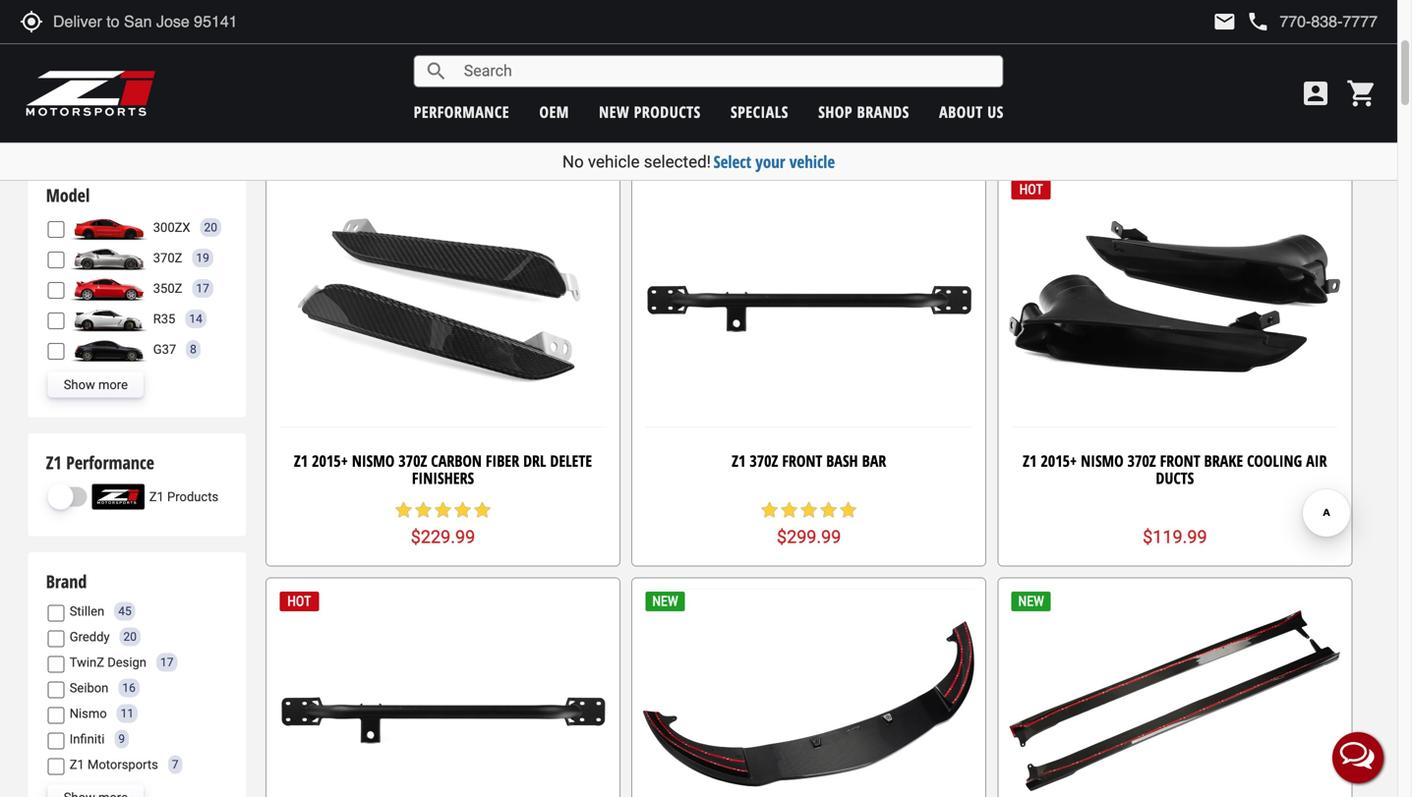 Task type: locate. For each thing, give the bounding box(es) containing it.
370z inside z1 2015+ nismo 370z front brake cooling air ducts
[[1128, 450, 1157, 472]]

shopping_cart link
[[1342, 78, 1378, 109]]

2015+ for nismo
[[1041, 450, 1077, 472]]

$299.99
[[777, 527, 841, 548]]

1 horizontal spatial vehicle
[[790, 151, 835, 173]]

new products
[[599, 101, 701, 122]]

0 vertical spatial 20
[[204, 221, 217, 235]]

5 star from the left
[[473, 501, 492, 520]]

new
[[599, 101, 630, 122]]

20 up 19
[[204, 221, 217, 235]]

0 horizontal spatial 20
[[124, 631, 137, 644]]

z1 2015+ nismo 370z front brake cooling air ducts
[[1023, 450, 1328, 489]]

design
[[107, 655, 147, 670]]

vehicle right your on the right of page
[[790, 151, 835, 173]]

2 front from the left
[[1160, 450, 1201, 472]]

7 star from the left
[[780, 501, 799, 520]]

brand
[[46, 570, 87, 594]]

nismo down seibon
[[70, 707, 107, 721]]

front left bash
[[782, 450, 823, 472]]

2015+ inside z1 2015+ nismo 370z front brake cooling air ducts
[[1041, 450, 1077, 472]]

no
[[563, 152, 584, 172]]

1 vertical spatial 20
[[124, 631, 137, 644]]

delete
[[550, 450, 592, 472]]

4 star from the left
[[453, 501, 473, 520]]

370z up the '350z'
[[153, 251, 182, 265]]

$119.99
[[1143, 527, 1208, 548]]

search
[[425, 60, 448, 83]]

1 star from the left
[[394, 501, 414, 520]]

0 horizontal spatial nismo
[[70, 707, 107, 721]]

show
[[64, 378, 95, 392]]

nissan 370z z34 2009 2010 2011 2012 2013 2014 2015 2016 2017 2018 2019 3.7l vq37vhr vhr nismo z1 motorsports image
[[70, 245, 148, 271]]

nismo
[[352, 450, 395, 472], [70, 707, 107, 721]]

2 2015+ from the left
[[1041, 450, 1077, 472]]

z1 for z1 2015+ nismo 370z carbon fiber drl delete finishers
[[294, 450, 308, 472]]

star star star star star $299.99
[[760, 501, 858, 548]]

brands
[[857, 101, 910, 122]]

seibon
[[70, 681, 109, 696]]

select
[[714, 151, 752, 173]]

ducts
[[1156, 468, 1195, 489]]

1 vertical spatial nismo
[[70, 707, 107, 721]]

nissan r35 gtr gt-r awd twin turbo 2009 2010 2011 2012 2013 2014 2015 2016 2017 2018 2019 2020 vr38dett z1 motorsports image
[[70, 306, 148, 332]]

17
[[196, 282, 209, 296], [160, 656, 174, 670]]

phone link
[[1247, 10, 1378, 33]]

370z left carbon
[[399, 450, 427, 472]]

account_box link
[[1296, 78, 1337, 109]]

no vehicle selected! select your vehicle
[[563, 151, 835, 173]]

mail link
[[1213, 10, 1237, 33]]

14
[[189, 312, 202, 326]]

9 star from the left
[[819, 501, 839, 520]]

0 horizontal spatial 2015+
[[312, 450, 348, 472]]

None checkbox
[[48, 221, 65, 238], [48, 252, 65, 269], [48, 343, 65, 360], [48, 631, 65, 648], [48, 733, 65, 750], [48, 759, 65, 776], [48, 221, 65, 238], [48, 252, 65, 269], [48, 343, 65, 360], [48, 631, 65, 648], [48, 733, 65, 750], [48, 759, 65, 776]]

0 horizontal spatial vehicle
[[588, 152, 640, 172]]

z1 for z1 performance
[[46, 451, 62, 475]]

cooling
[[1247, 450, 1303, 472]]

infiniti
[[70, 732, 105, 747]]

45
[[118, 605, 132, 619]]

0 horizontal spatial 17
[[160, 656, 174, 670]]

1 2015+ from the left
[[312, 450, 348, 472]]

shop
[[819, 101, 853, 122]]

17 down 19
[[196, 282, 209, 296]]

None checkbox
[[48, 282, 65, 299], [48, 313, 65, 330], [48, 606, 65, 622], [48, 657, 65, 673], [48, 682, 65, 699], [48, 708, 65, 725], [48, 282, 65, 299], [48, 313, 65, 330], [48, 606, 65, 622], [48, 657, 65, 673], [48, 682, 65, 699], [48, 708, 65, 725]]

z1
[[294, 450, 308, 472], [732, 450, 746, 472], [1023, 450, 1037, 472], [46, 451, 62, 475], [149, 490, 164, 504], [70, 758, 84, 773]]

z1 for z1 2015+ nismo 370z front brake cooling air ducts
[[1023, 450, 1037, 472]]

front
[[782, 450, 823, 472], [1160, 450, 1201, 472]]

2015+
[[312, 450, 348, 472], [1041, 450, 1077, 472]]

nissan 300zx z32 1990 1991 1992 1993 1994 1995 1996 vg30dett vg30de twin turbo non turbo z1 motorsports image
[[70, 215, 148, 241]]

1 horizontal spatial front
[[1160, 450, 1201, 472]]

2015+ for nismo
[[312, 450, 348, 472]]

z1 inside z1 2015+ nismo 370z carbon fiber drl delete finishers
[[294, 450, 308, 472]]

370z right nismo
[[1128, 450, 1157, 472]]

nismo left "finishers"
[[352, 450, 395, 472]]

products
[[167, 490, 219, 504]]

z1 for z1 products
[[149, 490, 164, 504]]

selected!
[[644, 152, 711, 172]]

17 right 'design'
[[160, 656, 174, 670]]

0 vertical spatial 17
[[196, 282, 209, 296]]

370z up star star star star star $299.99
[[750, 450, 779, 472]]

stillen
[[70, 604, 104, 619]]

370z
[[153, 251, 182, 265], [399, 450, 427, 472], [750, 450, 779, 472], [1128, 450, 1157, 472]]

greddy
[[70, 630, 110, 645]]

370z inside z1 2015+ nismo 370z carbon fiber drl delete finishers
[[399, 450, 427, 472]]

performance
[[66, 451, 154, 475]]

performance link
[[414, 101, 510, 122]]

z1 370z front bash bar
[[732, 450, 887, 472]]

z1 inside z1 2015+ nismo 370z front brake cooling air ducts
[[1023, 450, 1037, 472]]

vehicle
[[790, 151, 835, 173], [588, 152, 640, 172]]

g37
[[153, 342, 176, 357]]

20
[[204, 221, 217, 235], [124, 631, 137, 644]]

20 up 'design'
[[124, 631, 137, 644]]

more
[[98, 378, 128, 392]]

0 vertical spatial nismo
[[352, 450, 395, 472]]

specials
[[731, 101, 789, 122]]

star
[[394, 501, 414, 520], [414, 501, 433, 520], [433, 501, 453, 520], [453, 501, 473, 520], [473, 501, 492, 520], [760, 501, 780, 520], [780, 501, 799, 520], [799, 501, 819, 520], [819, 501, 839, 520], [839, 501, 858, 520]]

shopping_cart
[[1347, 78, 1378, 109]]

1 horizontal spatial nismo
[[352, 450, 395, 472]]

about
[[940, 101, 983, 122]]

0 horizontal spatial front
[[782, 450, 823, 472]]

vehicle right no
[[588, 152, 640, 172]]

z1 products
[[149, 490, 219, 504]]

show more
[[64, 378, 128, 392]]

2015+ inside z1 2015+ nismo 370z carbon fiber drl delete finishers
[[312, 450, 348, 472]]

16
[[122, 682, 136, 696]]

phone
[[1247, 10, 1270, 33]]

front left brake
[[1160, 450, 1201, 472]]

nissan 350z z33 2003 2004 2005 2006 2007 2008 2009 vq35de 3.5l revup rev up vq35hr nismo z1 motorsports image
[[70, 276, 148, 302]]

z1 for z1 370z front bash bar
[[732, 450, 746, 472]]

twinz
[[70, 655, 104, 670]]

1 horizontal spatial 2015+
[[1041, 450, 1077, 472]]

new products link
[[599, 101, 701, 122]]

6 star from the left
[[760, 501, 780, 520]]

11
[[121, 707, 134, 721]]

specials link
[[731, 101, 789, 122]]



Task type: vqa. For each thing, say whether or not it's contained in the screenshot.


Task type: describe. For each thing, give the bounding box(es) containing it.
model
[[46, 183, 90, 207]]

2 star from the left
[[414, 501, 433, 520]]

my_location
[[20, 10, 43, 33]]

z1 motorsports
[[70, 758, 158, 773]]

1 horizontal spatial 17
[[196, 282, 209, 296]]

bash
[[827, 450, 858, 472]]

7
[[172, 758, 179, 772]]

performance
[[414, 101, 510, 122]]

about us
[[940, 101, 1004, 122]]

1 vertical spatial 17
[[160, 656, 174, 670]]

oem link
[[540, 101, 569, 122]]

z1 performance
[[46, 451, 154, 475]]

1 front from the left
[[782, 450, 823, 472]]

drl
[[523, 450, 546, 472]]

8
[[190, 343, 197, 357]]

8 star from the left
[[799, 501, 819, 520]]

shop brands link
[[819, 101, 910, 122]]

350z
[[153, 281, 182, 296]]

account_box
[[1300, 78, 1332, 109]]

nismo inside z1 2015+ nismo 370z carbon fiber drl delete finishers
[[352, 450, 395, 472]]

Search search field
[[448, 56, 1003, 86]]

star star star star star $229.99
[[394, 501, 492, 548]]

300zx
[[153, 220, 190, 235]]

oem
[[540, 101, 569, 122]]

infiniti g37 coupe sedan convertible v36 cv36 hv36 skyline 2008 2009 2010 2011 2012 2013 3.7l vq37vhr z1 motorsports image
[[70, 337, 148, 363]]

carbon
[[431, 450, 482, 472]]

about us link
[[940, 101, 1004, 122]]

front inside z1 2015+ nismo 370z front brake cooling air ducts
[[1160, 450, 1201, 472]]

z1 2015+ nismo 370z carbon fiber drl delete finishers
[[294, 450, 592, 489]]

19
[[196, 251, 209, 265]]

your
[[756, 151, 786, 173]]

products
[[634, 101, 701, 122]]

10 star from the left
[[839, 501, 858, 520]]

twinz design
[[70, 655, 147, 670]]

air
[[1307, 450, 1328, 472]]

mail
[[1213, 10, 1237, 33]]

shop brands
[[819, 101, 910, 122]]

$229.99
[[411, 527, 475, 548]]

brake
[[1205, 450, 1244, 472]]

z1 motorsports logo image
[[25, 69, 157, 118]]

fiber
[[486, 450, 520, 472]]

3 star from the left
[[433, 501, 453, 520]]

1 horizontal spatial 20
[[204, 221, 217, 235]]

9
[[118, 733, 125, 747]]

nismo
[[1081, 450, 1124, 472]]

show more button
[[48, 372, 144, 398]]

motorsports
[[88, 758, 158, 773]]

r35
[[153, 312, 175, 326]]

finishers
[[412, 468, 474, 489]]

vehicle inside no vehicle selected! select your vehicle
[[588, 152, 640, 172]]

bar
[[862, 450, 887, 472]]

select your vehicle link
[[714, 151, 835, 173]]

z1 for z1 motorsports
[[70, 758, 84, 773]]

mail phone
[[1213, 10, 1270, 33]]

us
[[988, 101, 1004, 122]]



